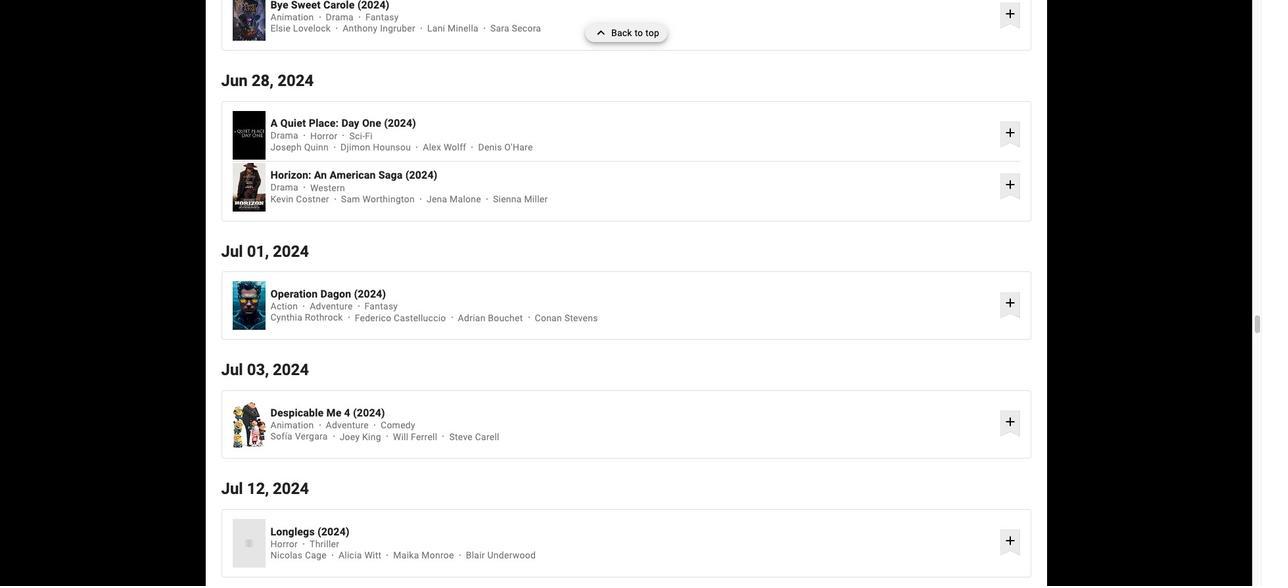 Task type: vqa. For each thing, say whether or not it's contained in the screenshot.
Operation
yes



Task type: describe. For each thing, give the bounding box(es) containing it.
kevin costner in horizon: an american saga (2024) image
[[232, 163, 265, 212]]

saga
[[379, 169, 403, 182]]

joey king
[[340, 432, 381, 442]]

jul 01, 2024
[[221, 242, 309, 261]]

cage
[[305, 551, 327, 561]]

fi
[[365, 131, 373, 141]]

nicolas
[[271, 551, 303, 561]]

sci-
[[350, 131, 365, 141]]

joey
[[340, 432, 360, 442]]

jul 03, 2024
[[221, 361, 309, 380]]

group for operation
[[232, 282, 265, 330]]

dagon
[[321, 288, 351, 301]]

o'hare
[[505, 142, 533, 153]]

quiet
[[281, 117, 306, 130]]

a
[[271, 117, 278, 130]]

action
[[271, 302, 298, 312]]

0 vertical spatial drama
[[326, 12, 354, 22]]

nicolas cage
[[271, 551, 327, 561]]

steve
[[449, 432, 473, 442]]

worthington
[[363, 194, 415, 205]]

horizon: an american saga (2024) button
[[271, 169, 996, 182]]

wolff
[[444, 142, 467, 153]]

blair underwood
[[466, 551, 536, 561]]

federico
[[355, 313, 392, 323]]

hounsou
[[373, 142, 411, 153]]

2024 for jul 01, 2024
[[273, 242, 309, 261]]

(2024) up jena
[[406, 169, 438, 182]]

sara secora
[[491, 23, 541, 34]]

alex
[[423, 142, 441, 153]]

jul for jul 12, 2024
[[221, 480, 243, 499]]

elsie lovelock
[[271, 23, 331, 34]]

0 vertical spatial horror
[[310, 131, 338, 141]]

fantasy for federico
[[365, 302, 398, 312]]

expand less image
[[593, 24, 612, 42]]

kevin costner
[[271, 194, 329, 205]]

drama for quiet
[[271, 131, 299, 141]]

secora
[[512, 23, 541, 34]]

operation dagon (2024) button
[[271, 288, 996, 301]]

back to top button
[[585, 24, 668, 42]]

quinn
[[304, 142, 329, 153]]

jul for jul 01, 2024
[[221, 242, 243, 261]]

4
[[344, 407, 350, 420]]

maika
[[394, 551, 419, 561]]

cynthia rothrock
[[271, 313, 343, 323]]

denis
[[478, 142, 502, 153]]

jul for jul 03, 2024
[[221, 361, 243, 380]]

conan
[[535, 313, 562, 323]]

maika monroe
[[394, 551, 454, 561]]

federico castelluccio
[[355, 313, 446, 323]]

longlegs (2024)
[[271, 526, 350, 538]]

sara
[[491, 23, 510, 34]]

anthony
[[343, 23, 378, 34]]

sofía vergara
[[271, 432, 328, 442]]

group for a
[[232, 111, 265, 160]]

jena
[[427, 194, 447, 205]]

add image for jul 03, 2024
[[1003, 414, 1019, 430]]

operation dagon (2024) image
[[232, 282, 265, 330]]

costner
[[296, 194, 329, 205]]

(2024) up hounsou
[[384, 117, 416, 130]]

one
[[362, 117, 381, 130]]

group for despicable
[[232, 401, 265, 449]]

thriller
[[310, 539, 339, 550]]

longlegs (2024) button
[[271, 526, 996, 538]]

sienna miller
[[493, 194, 548, 205]]

operation dagon (2024)
[[271, 288, 386, 301]]

(2024) up federico
[[354, 288, 386, 301]]

monroe
[[422, 551, 454, 561]]

vergara
[[295, 432, 328, 442]]

add image for operation dagon (2024)
[[1003, 296, 1019, 311]]

blair
[[466, 551, 485, 561]]

conan stevens
[[535, 313, 598, 323]]

(2024) right 4
[[353, 407, 385, 420]]

2024 for jun 28, 2024
[[278, 72, 314, 90]]

group for longlegs
[[232, 520, 265, 568]]

king
[[362, 432, 381, 442]]

will ferrell
[[393, 432, 438, 442]]

1 add image from the top
[[1003, 177, 1019, 192]]

djimon hounsou
[[341, 142, 411, 153]]

a quiet place: day one (2024)
[[271, 117, 416, 130]]

me
[[327, 407, 342, 420]]

sienna
[[493, 194, 522, 205]]

sam worthington
[[341, 194, 415, 205]]

2024 for jul 03, 2024
[[273, 361, 309, 380]]



Task type: locate. For each thing, give the bounding box(es) containing it.
sofía
[[271, 432, 293, 442]]

3 add image from the top
[[1003, 296, 1019, 311]]

1 vertical spatial adventure
[[326, 420, 369, 431]]

adventure down operation dagon (2024)
[[310, 302, 353, 312]]

add image
[[1003, 177, 1019, 192], [1003, 414, 1019, 430], [1003, 533, 1019, 549]]

sci-fi
[[350, 131, 373, 141]]

elsie
[[271, 23, 291, 34]]

lovelock
[[293, 23, 331, 34]]

3 group from the top
[[232, 163, 265, 212]]

2 jul from the top
[[221, 361, 243, 380]]

adventure up joey
[[326, 420, 369, 431]]

1 vertical spatial fantasy
[[365, 302, 398, 312]]

lani minella
[[427, 23, 479, 34]]

2 add image from the top
[[1003, 125, 1019, 140]]

group for horizon:
[[232, 163, 265, 212]]

3 jul from the top
[[221, 480, 243, 499]]

back
[[612, 28, 632, 38]]

1 add image from the top
[[1003, 6, 1019, 22]]

0 vertical spatial adventure
[[310, 302, 353, 312]]

stevens
[[565, 313, 598, 323]]

fantasy up federico
[[365, 302, 398, 312]]

jul left the 03,
[[221, 361, 243, 380]]

despicable
[[271, 407, 324, 420]]

2024 right 01,
[[273, 242, 309, 261]]

1 vertical spatial animation
[[271, 420, 314, 431]]

cynthia
[[271, 313, 303, 323]]

2 vertical spatial drama
[[271, 183, 299, 193]]

3 add image from the top
[[1003, 533, 1019, 549]]

jena malone
[[427, 194, 481, 205]]

comedy
[[381, 420, 416, 431]]

top
[[646, 28, 660, 38]]

5 group from the top
[[232, 401, 265, 449]]

underwood
[[488, 551, 536, 561]]

sam
[[341, 194, 360, 205]]

joseph
[[271, 142, 302, 153]]

djimon
[[341, 142, 371, 153]]

adventure
[[310, 302, 353, 312], [326, 420, 369, 431]]

will
[[393, 432, 409, 442]]

group left 'action'
[[232, 282, 265, 330]]

animation
[[271, 12, 314, 22], [271, 420, 314, 431]]

12,
[[247, 480, 269, 499]]

malone
[[450, 194, 481, 205]]

bye sweet carole (2024) image
[[232, 0, 265, 41]]

group left "nicolas"
[[232, 520, 265, 568]]

place:
[[309, 117, 339, 130]]

carell
[[475, 432, 500, 442]]

miller
[[524, 194, 548, 205]]

6 group from the top
[[232, 520, 265, 568]]

western
[[310, 183, 345, 193]]

1 horizontal spatial horror
[[310, 131, 338, 141]]

1 vertical spatial drama
[[271, 131, 299, 141]]

animation for sofía
[[271, 420, 314, 431]]

drama up the joseph
[[271, 131, 299, 141]]

0 vertical spatial fantasy
[[366, 12, 399, 22]]

group left the elsie
[[232, 0, 265, 41]]

fantasy up anthony ingruber
[[366, 12, 399, 22]]

0 vertical spatial add image
[[1003, 177, 1019, 192]]

2 add image from the top
[[1003, 414, 1019, 430]]

animation for elsie
[[271, 12, 314, 22]]

an
[[314, 169, 327, 182]]

2 vertical spatial add image
[[1003, 296, 1019, 311]]

2 group from the top
[[232, 111, 265, 160]]

2 animation from the top
[[271, 420, 314, 431]]

jun 28, 2024
[[221, 72, 314, 90]]

03,
[[247, 361, 269, 380]]

horror down place:
[[310, 131, 338, 141]]

a quiet place: day one (2024) button
[[271, 117, 996, 130]]

2 vertical spatial jul
[[221, 480, 243, 499]]

group left "sofía" on the left bottom of page
[[232, 401, 265, 449]]

drama up kevin
[[271, 183, 299, 193]]

1 jul from the top
[[221, 242, 243, 261]]

a quiet place: day one (2024) image
[[232, 111, 265, 160]]

witt
[[365, 551, 382, 561]]

alicia
[[339, 551, 362, 561]]

0 vertical spatial add image
[[1003, 6, 1019, 22]]

bouchet
[[488, 313, 523, 323]]

back to top
[[612, 28, 660, 38]]

(2024) up the thriller
[[318, 526, 350, 538]]

adventure for jul 01, 2024
[[310, 302, 353, 312]]

drama
[[326, 12, 354, 22], [271, 131, 299, 141], [271, 183, 299, 193]]

operation
[[271, 288, 318, 301]]

(2024)
[[384, 117, 416, 130], [406, 169, 438, 182], [354, 288, 386, 301], [353, 407, 385, 420], [318, 526, 350, 538]]

4 group from the top
[[232, 282, 265, 330]]

denis o'hare
[[478, 142, 533, 153]]

ferrell
[[411, 432, 438, 442]]

adventure for jul 03, 2024
[[326, 420, 369, 431]]

jul 12, 2024
[[221, 480, 309, 499]]

add image
[[1003, 6, 1019, 22], [1003, 125, 1019, 140], [1003, 296, 1019, 311]]

28,
[[252, 72, 274, 90]]

1 vertical spatial add image
[[1003, 125, 1019, 140]]

movie image
[[244, 539, 254, 549]]

group left kevin
[[232, 163, 265, 212]]

kevin
[[271, 194, 294, 205]]

despicable me 4 (2024) button
[[271, 407, 996, 420]]

fantasy for anthony
[[366, 12, 399, 22]]

adrian
[[458, 313, 486, 323]]

drama up anthony
[[326, 12, 354, 22]]

1 vertical spatial add image
[[1003, 414, 1019, 430]]

2 vertical spatial add image
[[1003, 533, 1019, 549]]

1 group from the top
[[232, 0, 265, 41]]

2024 right the 28,
[[278, 72, 314, 90]]

1 vertical spatial jul
[[221, 361, 243, 380]]

horizon:
[[271, 169, 312, 182]]

steve carell
[[449, 432, 500, 442]]

jul
[[221, 242, 243, 261], [221, 361, 243, 380], [221, 480, 243, 499]]

alicia witt
[[339, 551, 382, 561]]

horror
[[310, 131, 338, 141], [271, 539, 298, 550]]

day
[[342, 117, 360, 130]]

longlegs
[[271, 526, 315, 538]]

group left a
[[232, 111, 265, 160]]

ingruber
[[380, 23, 416, 34]]

2024 for jul 12, 2024
[[273, 480, 309, 499]]

01,
[[247, 242, 269, 261]]

animation up elsie lovelock
[[271, 12, 314, 22]]

0 vertical spatial animation
[[271, 12, 314, 22]]

lani
[[427, 23, 445, 34]]

1 animation from the top
[[271, 12, 314, 22]]

0 horizontal spatial horror
[[271, 539, 298, 550]]

animation down despicable
[[271, 420, 314, 431]]

joseph quinn
[[271, 142, 329, 153]]

2024 right the 03,
[[273, 361, 309, 380]]

2024 right 12,
[[273, 480, 309, 499]]

american
[[330, 169, 376, 182]]

1 vertical spatial horror
[[271, 539, 298, 550]]

group
[[232, 0, 265, 41], [232, 111, 265, 160], [232, 163, 265, 212], [232, 282, 265, 330], [232, 401, 265, 449], [232, 520, 265, 568]]

0 vertical spatial jul
[[221, 242, 243, 261]]

jul left 12,
[[221, 480, 243, 499]]

steve carell, steve coogan, miranda cosgrove, and pierre coffin in despicable me 4 (2024) image
[[232, 401, 265, 449]]

rothrock
[[305, 313, 343, 323]]

alex wolff
[[423, 142, 467, 153]]

despicable me 4 (2024)
[[271, 407, 385, 420]]

add image for a quiet place: day one (2024)
[[1003, 125, 1019, 140]]

add image for jul 12, 2024
[[1003, 533, 1019, 549]]

to
[[635, 28, 643, 38]]

castelluccio
[[394, 313, 446, 323]]

jul left 01,
[[221, 242, 243, 261]]

drama for an
[[271, 183, 299, 193]]

horror up "nicolas"
[[271, 539, 298, 550]]



